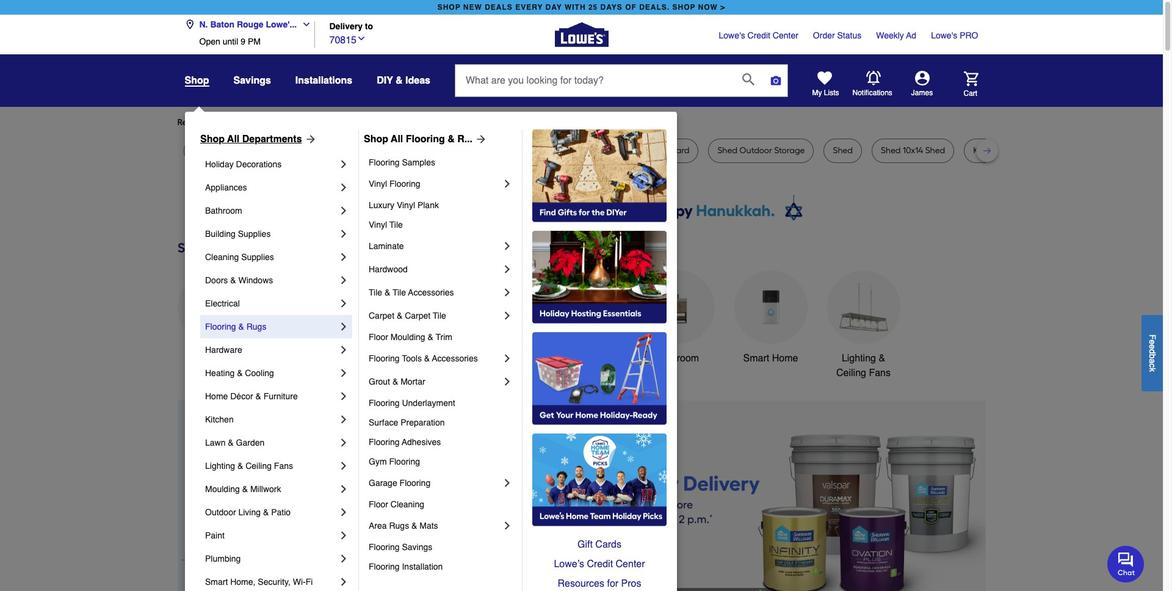 Task type: describe. For each thing, give the bounding box(es) containing it.
shed for shed 10x14 shed
[[881, 145, 901, 156]]

kitchen faucets
[[457, 353, 528, 364]]

preparation
[[401, 418, 445, 427]]

credit for lowe's
[[748, 31, 771, 40]]

moulding inside moulding & millwork link
[[205, 484, 240, 494]]

furniture
[[264, 391, 298, 401]]

10x14
[[903, 145, 924, 156]]

center for lowe's credit center
[[616, 559, 645, 570]]

lowe's home improvement notification center image
[[866, 71, 881, 85]]

1 shop from the left
[[438, 3, 461, 12]]

home,
[[230, 577, 256, 587]]

chevron right image for home décor & furniture
[[338, 390, 350, 402]]

recommended searches for you heading
[[177, 117, 986, 129]]

lawn & garden link
[[205, 431, 338, 454]]

carpet & carpet tile link
[[369, 304, 501, 327]]

flooring underlayment link
[[369, 393, 514, 413]]

you for more suggestions for you
[[397, 117, 411, 128]]

all for departments
[[227, 134, 240, 145]]

get your home holiday-ready. image
[[533, 332, 667, 425]]

order status link
[[813, 29, 862, 42]]

2 e from the top
[[1148, 344, 1158, 349]]

departments
[[242, 134, 302, 145]]

lowe's home improvement cart image
[[964, 71, 979, 86]]

shop
[[185, 75, 209, 86]]

1 horizontal spatial cleaning
[[391, 500, 424, 509]]

chevron right image for cleaning supplies
[[338, 251, 350, 263]]

flooring savings link
[[369, 537, 514, 557]]

lowe's credit center link
[[719, 29, 799, 42]]

0 vertical spatial savings
[[234, 75, 271, 86]]

accessories for tile & tile accessories
[[408, 288, 454, 297]]

chat invite button image
[[1108, 545, 1145, 582]]

area rugs & mats link
[[369, 514, 501, 537]]

home décor & furniture link
[[205, 385, 338, 408]]

arrow right image inside shop all flooring & r... link
[[473, 133, 487, 145]]

center for lowe's credit center
[[773, 31, 799, 40]]

lowe's for lowe's pro
[[931, 31, 958, 40]]

1 vertical spatial arrow right image
[[963, 507, 976, 519]]

camera image
[[770, 75, 782, 87]]

find gifts for the diyer. image
[[533, 129, 667, 222]]

& inside outdoor tools & equipment
[[614, 353, 620, 364]]

security,
[[258, 577, 291, 587]]

chevron right image for flooring tools & accessories
[[501, 352, 514, 365]]

shed for shed outdoor storage
[[718, 145, 738, 156]]

with
[[565, 3, 586, 12]]

0 horizontal spatial lighting & ceiling fans
[[205, 461, 293, 471]]

chevron right image for moulding & millwork
[[338, 483, 350, 495]]

flooring up floor cleaning
[[400, 478, 431, 488]]

samples
[[402, 158, 435, 167]]

adhesives
[[402, 437, 441, 447]]

vinyl for vinyl tile
[[369, 220, 387, 230]]

board
[[666, 145, 690, 156]]

vinyl flooring
[[369, 179, 421, 189]]

kitchen for kitchen faucets
[[457, 353, 490, 364]]

cleaning inside 'link'
[[205, 252, 239, 262]]

lighting inside lighting & ceiling fans link
[[205, 461, 235, 471]]

b
[[1148, 354, 1158, 359]]

mats
[[420, 521, 438, 531]]

flooring tools & accessories
[[369, 354, 478, 363]]

25 days of deals. don't miss deals every day. same-day delivery on in-stock orders placed by 2 p m. image
[[177, 400, 375, 591]]

deals
[[485, 3, 513, 12]]

tile up the floor moulding & trim link
[[433, 311, 446, 321]]

chevron right image for doors & windows
[[338, 274, 350, 286]]

shop 25 days of deals by category image
[[177, 238, 986, 258]]

holiday
[[205, 159, 234, 169]]

decorations for holiday
[[236, 159, 282, 169]]

lowe's for lowe's credit center
[[719, 31, 745, 40]]

2 carpet from the left
[[405, 311, 431, 321]]

& inside "link"
[[230, 275, 236, 285]]

tile & tile accessories
[[369, 288, 454, 297]]

chevron right image for lawn & garden
[[338, 437, 350, 449]]

shop new deals every day with 25 days of deals. shop now > link
[[435, 0, 728, 15]]

flooring savings
[[369, 542, 433, 552]]

flooring down flooring savings
[[369, 562, 400, 572]]

living
[[238, 507, 261, 517]]

chevron right image for garage flooring
[[501, 477, 514, 489]]

wi-
[[293, 577, 306, 587]]

smart home
[[744, 353, 798, 364]]

flooring down flooring adhesives
[[389, 457, 420, 467]]

chevron right image for lighting & ceiling fans
[[338, 460, 350, 472]]

>
[[721, 3, 726, 12]]

1 vertical spatial fans
[[274, 461, 293, 471]]

free same-day delivery when you order 1 gallon or more of paint by 2 p m. image
[[394, 400, 986, 591]]

hardwood
[[369, 264, 408, 274]]

lighting inside lighting & ceiling fans
[[842, 353, 876, 364]]

chevron right image for building supplies
[[338, 228, 350, 240]]

appliances inside 'link'
[[205, 183, 247, 192]]

christmas decorations
[[374, 353, 426, 379]]

floor moulding & trim link
[[369, 327, 514, 347]]

arrow right image
[[302, 133, 317, 145]]

paint link
[[205, 524, 338, 547]]

cleaning supplies
[[205, 252, 274, 262]]

outdoor
[[740, 145, 773, 156]]

chevron right image for plumbing
[[338, 553, 350, 565]]

doors & windows
[[205, 275, 273, 285]]

of
[[625, 3, 637, 12]]

flooring up luxury vinyl plank
[[390, 179, 421, 189]]

hardie board
[[638, 145, 690, 156]]

vinyl for vinyl flooring
[[369, 179, 387, 189]]

vinyl tile link
[[369, 215, 514, 235]]

appliances button
[[177, 271, 251, 366]]

cleaning supplies link
[[205, 246, 338, 269]]

flooring down area
[[369, 542, 400, 552]]

until
[[223, 37, 238, 46]]

lowe's home improvement logo image
[[555, 8, 609, 61]]

order
[[813, 31, 835, 40]]

shop all departments
[[200, 134, 302, 145]]

moulding & millwork link
[[205, 478, 338, 501]]

more
[[313, 117, 333, 128]]

deals.
[[639, 3, 670, 12]]

underlayment
[[402, 398, 455, 408]]

bathroom button
[[642, 271, 715, 366]]

windows
[[238, 275, 273, 285]]

floor for floor cleaning
[[369, 500, 388, 509]]

installations
[[295, 75, 353, 86]]

rugs inside 'flooring & rugs' link
[[247, 322, 267, 332]]

chevron down image
[[297, 20, 312, 29]]

my lists
[[813, 89, 839, 97]]

smart home, security, wi-fi
[[205, 577, 313, 587]]

moulding inside the floor moulding & trim link
[[391, 332, 425, 342]]

day
[[546, 3, 562, 12]]

building supplies
[[205, 229, 271, 239]]

chevron right image for electrical
[[338, 297, 350, 310]]

supplies for cleaning supplies
[[241, 252, 274, 262]]

chevron right image for smart home, security, wi-fi
[[338, 576, 350, 588]]

shed outdoor storage
[[718, 145, 805, 156]]

Search Query text field
[[456, 65, 733, 96]]

shed for shed
[[833, 145, 853, 156]]

quikrete
[[577, 145, 610, 156]]

4 shed from the left
[[926, 145, 945, 156]]

chevron right image for vinyl flooring
[[501, 178, 514, 190]]

to
[[365, 22, 373, 31]]

ceiling inside lighting & ceiling fans
[[837, 368, 867, 379]]

building
[[205, 229, 236, 239]]

notifications
[[853, 88, 893, 97]]

laminate link
[[369, 235, 501, 258]]

recommended
[[177, 117, 236, 128]]

appliances inside button
[[190, 353, 238, 364]]

chevron right image for bathroom
[[338, 205, 350, 217]]

chevron right image for grout & mortar
[[501, 376, 514, 388]]

weekly
[[876, 31, 904, 40]]

shop for shop all flooring & r...
[[364, 134, 388, 145]]

ceiling inside lighting & ceiling fans link
[[246, 461, 272, 471]]

gym flooring link
[[369, 452, 514, 471]]

open until 9 pm
[[199, 37, 261, 46]]

rouge
[[237, 20, 264, 29]]

outdoor living & patio
[[205, 507, 291, 517]]

more suggestions for you link
[[313, 117, 421, 129]]

trim
[[436, 332, 453, 342]]

supplies for building supplies
[[238, 229, 271, 239]]

chevron right image for flooring & rugs
[[338, 321, 350, 333]]

grout
[[369, 377, 390, 387]]

carpet & carpet tile
[[369, 311, 446, 321]]

for for suggestions
[[384, 117, 395, 128]]

f
[[1148, 334, 1158, 340]]

electrical link
[[205, 292, 338, 315]]

james
[[912, 89, 933, 97]]

decorations for christmas
[[374, 368, 426, 379]]

resources for pros
[[558, 578, 642, 589]]

lowe's credit center
[[554, 559, 645, 570]]

my lists link
[[813, 71, 839, 98]]



Task type: locate. For each thing, give the bounding box(es) containing it.
0 horizontal spatial for
[[276, 117, 287, 128]]

flooring down door
[[369, 158, 400, 167]]

0 horizontal spatial fans
[[274, 461, 293, 471]]

floor for floor moulding & trim
[[369, 332, 388, 342]]

supplies inside building supplies link
[[238, 229, 271, 239]]

0 vertical spatial supplies
[[238, 229, 271, 239]]

lowe's pro
[[931, 31, 979, 40]]

now
[[698, 3, 718, 12]]

0 horizontal spatial center
[[616, 559, 645, 570]]

0 horizontal spatial bathroom
[[205, 206, 242, 216]]

0 vertical spatial moulding
[[391, 332, 425, 342]]

vinyl tile
[[369, 220, 403, 230]]

0 horizontal spatial shop
[[200, 134, 225, 145]]

tools up equipment
[[588, 353, 611, 364]]

1 horizontal spatial moulding
[[391, 332, 425, 342]]

lighting & ceiling fans
[[837, 353, 891, 379], [205, 461, 293, 471]]

mortar
[[401, 377, 425, 387]]

location image
[[185, 20, 195, 29]]

1 horizontal spatial lowe's
[[931, 31, 958, 40]]

d
[[1148, 349, 1158, 354]]

flooring underlayment
[[369, 398, 455, 408]]

vinyl inside vinyl flooring link
[[369, 179, 387, 189]]

supplies inside cleaning supplies 'link'
[[241, 252, 274, 262]]

0 vertical spatial floor
[[369, 332, 388, 342]]

chevron right image for carpet & carpet tile
[[501, 310, 514, 322]]

moulding & millwork
[[205, 484, 281, 494]]

suggestions
[[334, 117, 382, 128]]

0 vertical spatial credit
[[748, 31, 771, 40]]

flooring installation
[[369, 562, 443, 572]]

chevron right image for appliances
[[338, 181, 350, 194]]

1 vertical spatial moulding
[[205, 484, 240, 494]]

for up departments on the top of page
[[276, 117, 287, 128]]

shop up lawn mower
[[200, 134, 225, 145]]

1 shop from the left
[[200, 134, 225, 145]]

shop all departments link
[[200, 132, 317, 147]]

you for recommended searches for you
[[289, 117, 303, 128]]

1 vertical spatial cleaning
[[391, 500, 424, 509]]

0 vertical spatial decorations
[[236, 159, 282, 169]]

kitchen inside button
[[457, 353, 490, 364]]

chevron right image for area rugs & mats
[[501, 520, 514, 532]]

1 horizontal spatial shop
[[673, 3, 696, 12]]

1 vertical spatial floor
[[369, 500, 388, 509]]

1 horizontal spatial tools
[[588, 353, 611, 364]]

you up shop all flooring & r...
[[397, 117, 411, 128]]

1 horizontal spatial carpet
[[405, 311, 431, 321]]

accessories down hardwood link
[[408, 288, 454, 297]]

chevron down image
[[357, 33, 366, 43]]

lighting & ceiling fans inside button
[[837, 353, 891, 379]]

appliances down holiday
[[205, 183, 247, 192]]

shop inside shop all departments link
[[200, 134, 225, 145]]

chevron right image for holiday decorations
[[338, 158, 350, 170]]

0 vertical spatial bathroom
[[205, 206, 242, 216]]

home inside button
[[772, 353, 798, 364]]

lowe's home team holiday picks. image
[[533, 434, 667, 526]]

1 vertical spatial supplies
[[241, 252, 274, 262]]

status
[[838, 31, 862, 40]]

holiday decorations link
[[205, 153, 338, 176]]

luxury vinyl plank link
[[369, 195, 514, 215]]

lawn & garden
[[205, 438, 265, 448]]

rugs
[[247, 322, 267, 332], [389, 521, 409, 531]]

1 vertical spatial center
[[616, 559, 645, 570]]

shop up door
[[364, 134, 388, 145]]

kitchen link
[[205, 408, 338, 431]]

décor
[[230, 391, 253, 401]]

a
[[1148, 359, 1158, 363]]

outdoor for outdoor living & patio
[[205, 507, 236, 517]]

floor moulding & trim
[[369, 332, 453, 342]]

0 vertical spatial smart
[[744, 353, 770, 364]]

0 horizontal spatial ceiling
[[246, 461, 272, 471]]

cart
[[964, 89, 978, 97]]

smart for smart home, security, wi-fi
[[205, 577, 228, 587]]

decorations inside holiday decorations link
[[236, 159, 282, 169]]

flooring
[[406, 134, 445, 145], [369, 158, 400, 167], [390, 179, 421, 189], [205, 322, 236, 332], [369, 354, 400, 363], [369, 398, 400, 408], [369, 437, 400, 447], [389, 457, 420, 467], [400, 478, 431, 488], [369, 542, 400, 552], [369, 562, 400, 572]]

3 shed from the left
[[881, 145, 901, 156]]

resources
[[558, 578, 605, 589]]

0 vertical spatial arrow right image
[[473, 133, 487, 145]]

plank
[[418, 200, 439, 210]]

flooring down electrical
[[205, 322, 236, 332]]

1 horizontal spatial for
[[384, 117, 395, 128]]

0 horizontal spatial tools
[[402, 354, 422, 363]]

kitchen left faucets
[[457, 353, 490, 364]]

chevron right image for paint
[[338, 529, 350, 542]]

rugs up hardware link
[[247, 322, 267, 332]]

shop inside shop all flooring & r... link
[[364, 134, 388, 145]]

cleaning down building
[[205, 252, 239, 262]]

1 horizontal spatial lighting
[[842, 353, 876, 364]]

lighting & ceiling fans button
[[827, 271, 900, 380]]

1 vertical spatial ceiling
[[246, 461, 272, 471]]

door interior
[[378, 145, 426, 156]]

arrow right image
[[473, 133, 487, 145], [963, 507, 976, 519]]

1 vertical spatial savings
[[402, 542, 433, 552]]

shed left outdoor
[[718, 145, 738, 156]]

shed right '10x14'
[[926, 145, 945, 156]]

garage flooring link
[[369, 471, 501, 495]]

appliances up "heating"
[[190, 353, 238, 364]]

0 horizontal spatial savings
[[234, 75, 271, 86]]

vinyl down luxury
[[369, 220, 387, 230]]

1 vertical spatial smart
[[205, 577, 228, 587]]

luxury vinyl plank
[[369, 200, 439, 210]]

0 horizontal spatial lighting
[[205, 461, 235, 471]]

0 vertical spatial cleaning
[[205, 252, 239, 262]]

lowe's home improvement lists image
[[817, 71, 832, 85]]

lawn
[[193, 145, 214, 156]]

vinyl left plank
[[397, 200, 415, 210]]

chevron right image for outdoor living & patio
[[338, 506, 350, 518]]

flooring samples
[[369, 158, 435, 167]]

shed right storage
[[833, 145, 853, 156]]

tools down floor moulding & trim on the left bottom of the page
[[402, 354, 422, 363]]

0 vertical spatial accessories
[[408, 288, 454, 297]]

pro
[[960, 31, 979, 40]]

grout & mortar
[[369, 377, 425, 387]]

arrow left image
[[405, 507, 417, 519]]

1 vertical spatial decorations
[[374, 368, 426, 379]]

1 horizontal spatial all
[[391, 134, 403, 145]]

1 vertical spatial credit
[[587, 559, 613, 570]]

mower
[[216, 145, 243, 156]]

floor up christmas
[[369, 332, 388, 342]]

2 lowe's from the left
[[931, 31, 958, 40]]

you up arrow right icon
[[289, 117, 303, 128]]

lowe'...
[[266, 20, 297, 29]]

None search field
[[455, 64, 788, 108]]

1 floor from the top
[[369, 332, 388, 342]]

center up the pros
[[616, 559, 645, 570]]

refrigerator
[[454, 145, 501, 156]]

1 horizontal spatial center
[[773, 31, 799, 40]]

shop left now
[[673, 3, 696, 12]]

0 vertical spatial center
[[773, 31, 799, 40]]

floor up area
[[369, 500, 388, 509]]

all for flooring
[[391, 134, 403, 145]]

0 horizontal spatial you
[[289, 117, 303, 128]]

lowe's left pro
[[931, 31, 958, 40]]

0 vertical spatial lighting
[[842, 353, 876, 364]]

1 shed from the left
[[718, 145, 738, 156]]

flooring up "surface"
[[369, 398, 400, 408]]

doors & windows link
[[205, 269, 338, 292]]

credit up resources for pros link
[[587, 559, 613, 570]]

ad
[[907, 31, 917, 40]]

chevron right image for hardwood
[[501, 263, 514, 275]]

0 horizontal spatial lowe's
[[719, 31, 745, 40]]

fi
[[306, 577, 313, 587]]

2 all from the left
[[391, 134, 403, 145]]

center left the order
[[773, 31, 799, 40]]

1 horizontal spatial home
[[772, 353, 798, 364]]

1 horizontal spatial bathroom
[[657, 353, 699, 364]]

1 horizontal spatial you
[[397, 117, 411, 128]]

outdoor for outdoor tools & equipment
[[550, 353, 586, 364]]

0 horizontal spatial smart
[[205, 577, 228, 587]]

decorations down peel
[[236, 159, 282, 169]]

doors
[[205, 275, 228, 285]]

1 horizontal spatial shop
[[364, 134, 388, 145]]

1 vertical spatial kitchen
[[205, 415, 234, 424]]

0 horizontal spatial moulding
[[205, 484, 240, 494]]

wallpaper
[[309, 145, 350, 156]]

0 vertical spatial fans
[[869, 368, 891, 379]]

1 e from the top
[[1148, 339, 1158, 344]]

1 vertical spatial rugs
[[389, 521, 409, 531]]

supplies up the windows
[[241, 252, 274, 262]]

shop
[[438, 3, 461, 12], [673, 3, 696, 12]]

shop left new
[[438, 3, 461, 12]]

for left the pros
[[607, 578, 619, 589]]

flooring up interior on the top left of page
[[406, 134, 445, 145]]

0 horizontal spatial credit
[[587, 559, 613, 570]]

vinyl up luxury
[[369, 179, 387, 189]]

1 horizontal spatial credit
[[748, 31, 771, 40]]

2 horizontal spatial for
[[607, 578, 619, 589]]

1 vertical spatial home
[[205, 391, 228, 401]]

smart
[[744, 353, 770, 364], [205, 577, 228, 587]]

tools for outdoor
[[588, 353, 611, 364]]

for for searches
[[276, 117, 287, 128]]

shop for shop all departments
[[200, 134, 225, 145]]

1 vertical spatial outdoor
[[205, 507, 236, 517]]

chevron right image for laminate
[[501, 240, 514, 252]]

0 horizontal spatial all
[[227, 134, 240, 145]]

lowe's down > at the top right of page
[[719, 31, 745, 40]]

installation
[[402, 562, 443, 572]]

bathroom inside button
[[657, 353, 699, 364]]

rugs inside area rugs & mats link
[[389, 521, 409, 531]]

cleaning up area rugs & mats
[[391, 500, 424, 509]]

vinyl inside vinyl tile "link"
[[369, 220, 387, 230]]

e up b
[[1148, 344, 1158, 349]]

credit for lowe's
[[587, 559, 613, 570]]

savings down the pm
[[234, 75, 271, 86]]

all up mower
[[227, 134, 240, 145]]

appliances
[[205, 183, 247, 192], [190, 353, 238, 364]]

2 floor from the top
[[369, 500, 388, 509]]

0 horizontal spatial arrow right image
[[473, 133, 487, 145]]

chevron right image for kitchen
[[338, 413, 350, 426]]

tools for flooring
[[402, 354, 422, 363]]

1 horizontal spatial savings
[[402, 542, 433, 552]]

outdoor tools & equipment button
[[549, 271, 622, 380]]

1 horizontal spatial kitchen
[[457, 353, 490, 364]]

smart for smart home
[[744, 353, 770, 364]]

shop button
[[185, 75, 209, 87]]

lowe's wishes you and your family a happy hanukkah. image
[[177, 195, 986, 225]]

1 horizontal spatial rugs
[[389, 521, 409, 531]]

2 shop from the left
[[364, 134, 388, 145]]

hardware link
[[205, 338, 338, 362]]

cooling
[[245, 368, 274, 378]]

kitchen up lawn
[[205, 415, 234, 424]]

vinyl flooring link
[[369, 172, 501, 195]]

c
[[1148, 363, 1158, 368]]

&
[[396, 75, 403, 86], [448, 134, 455, 145], [230, 275, 236, 285], [385, 288, 390, 297], [397, 311, 403, 321], [238, 322, 244, 332], [428, 332, 433, 342], [614, 353, 620, 364], [879, 353, 886, 364], [424, 354, 430, 363], [237, 368, 243, 378], [393, 377, 398, 387], [256, 391, 261, 401], [228, 438, 234, 448], [238, 461, 243, 471], [242, 484, 248, 494], [263, 507, 269, 517], [412, 521, 417, 531]]

moulding up outdoor living & patio
[[205, 484, 240, 494]]

70815
[[329, 35, 357, 46]]

0 horizontal spatial home
[[205, 391, 228, 401]]

holiday hosting essentials. image
[[533, 231, 667, 324]]

chevron right image for heating & cooling
[[338, 367, 350, 379]]

pros
[[621, 578, 642, 589]]

0 vertical spatial kitchen
[[457, 353, 490, 364]]

0 vertical spatial vinyl
[[369, 179, 387, 189]]

chevron right image for hardware
[[338, 344, 350, 356]]

0 vertical spatial home
[[772, 353, 798, 364]]

tile inside "link"
[[390, 220, 403, 230]]

tools inside outdoor tools & equipment
[[588, 353, 611, 364]]

baton
[[210, 20, 235, 29]]

0 horizontal spatial cleaning
[[205, 252, 239, 262]]

accessories for flooring tools & accessories
[[432, 354, 478, 363]]

outdoor up paint
[[205, 507, 236, 517]]

0 horizontal spatial outdoor
[[205, 507, 236, 517]]

1 horizontal spatial ceiling
[[837, 368, 867, 379]]

1 carpet from the left
[[369, 311, 395, 321]]

flooring samples link
[[369, 153, 514, 172]]

for up door
[[384, 117, 395, 128]]

outdoor up equipment
[[550, 353, 586, 364]]

0 vertical spatial lighting & ceiling fans
[[837, 353, 891, 379]]

0 vertical spatial ceiling
[[837, 368, 867, 379]]

1 lowe's from the left
[[719, 31, 745, 40]]

2 shed from the left
[[833, 145, 853, 156]]

0 vertical spatial rugs
[[247, 322, 267, 332]]

chevron right image for tile & tile accessories
[[501, 286, 514, 299]]

delivery to
[[329, 22, 373, 31]]

2 vertical spatial vinyl
[[369, 220, 387, 230]]

0 vertical spatial outdoor
[[550, 353, 586, 364]]

supplies up "cleaning supplies" on the left top of page
[[238, 229, 271, 239]]

0 horizontal spatial rugs
[[247, 322, 267, 332]]

outdoor inside outdoor living & patio link
[[205, 507, 236, 517]]

area
[[369, 521, 387, 531]]

1 horizontal spatial lighting & ceiling fans
[[837, 353, 891, 379]]

accessories
[[408, 288, 454, 297], [432, 354, 478, 363]]

credit up search icon
[[748, 31, 771, 40]]

e up d
[[1148, 339, 1158, 344]]

rugs down arrow left icon at the bottom left of the page
[[389, 521, 409, 531]]

0 horizontal spatial shop
[[438, 3, 461, 12]]

appliances link
[[205, 176, 338, 199]]

2 shop from the left
[[673, 3, 696, 12]]

1 horizontal spatial outdoor
[[550, 353, 586, 364]]

1 vertical spatial accessories
[[432, 354, 478, 363]]

1 vertical spatial appliances
[[190, 353, 238, 364]]

bathroom link
[[205, 199, 338, 222]]

flooring down "surface"
[[369, 437, 400, 447]]

accessories down trim
[[432, 354, 478, 363]]

0 horizontal spatial decorations
[[236, 159, 282, 169]]

1 you from the left
[[289, 117, 303, 128]]

weekly ad link
[[876, 29, 917, 42]]

all
[[227, 134, 240, 145], [391, 134, 403, 145]]

vinyl inside luxury vinyl plank link
[[397, 200, 415, 210]]

diy
[[377, 75, 393, 86]]

all up door interior
[[391, 134, 403, 145]]

chevron right image
[[338, 158, 350, 170], [501, 178, 514, 190], [338, 181, 350, 194], [338, 205, 350, 217], [338, 228, 350, 240], [501, 240, 514, 252], [338, 321, 350, 333], [501, 352, 514, 365], [338, 367, 350, 379], [338, 413, 350, 426], [338, 460, 350, 472], [338, 506, 350, 518], [501, 520, 514, 532], [338, 529, 350, 542], [338, 553, 350, 565]]

1 horizontal spatial smart
[[744, 353, 770, 364]]

kobalt
[[974, 145, 999, 156]]

1 horizontal spatial decorations
[[374, 368, 426, 379]]

hardie
[[638, 145, 664, 156]]

tile down luxury vinyl plank
[[390, 220, 403, 230]]

moulding down "carpet & carpet tile"
[[391, 332, 425, 342]]

1 all from the left
[[227, 134, 240, 145]]

tile up "carpet & carpet tile"
[[393, 288, 406, 297]]

1 vertical spatial lighting
[[205, 461, 235, 471]]

tile down hardwood
[[369, 288, 382, 297]]

1 vertical spatial bathroom
[[657, 353, 699, 364]]

0 horizontal spatial carpet
[[369, 311, 395, 321]]

flooring adhesives
[[369, 437, 441, 447]]

savings up "installation"
[[402, 542, 433, 552]]

hardwood link
[[369, 258, 501, 281]]

decorations down christmas
[[374, 368, 426, 379]]

lowe's credit center link
[[533, 555, 667, 574]]

fans inside lighting & ceiling fans
[[869, 368, 891, 379]]

chevron right image
[[338, 251, 350, 263], [501, 263, 514, 275], [338, 274, 350, 286], [501, 286, 514, 299], [338, 297, 350, 310], [501, 310, 514, 322], [338, 344, 350, 356], [501, 376, 514, 388], [338, 390, 350, 402], [338, 437, 350, 449], [501, 477, 514, 489], [338, 483, 350, 495], [338, 576, 350, 588]]

search image
[[743, 73, 755, 85]]

0 horizontal spatial kitchen
[[205, 415, 234, 424]]

supplies
[[238, 229, 271, 239], [241, 252, 274, 262]]

shed
[[718, 145, 738, 156], [833, 145, 853, 156], [881, 145, 901, 156], [926, 145, 945, 156]]

order status
[[813, 31, 862, 40]]

2 you from the left
[[397, 117, 411, 128]]

k
[[1148, 368, 1158, 372]]

1 horizontal spatial arrow right image
[[963, 507, 976, 519]]

credit
[[748, 31, 771, 40], [587, 559, 613, 570]]

savings
[[234, 75, 271, 86], [402, 542, 433, 552]]

flooring up grout
[[369, 354, 400, 363]]

shed left '10x14'
[[881, 145, 901, 156]]

garage
[[369, 478, 397, 488]]

peel
[[271, 145, 287, 156]]

smart inside button
[[744, 353, 770, 364]]

toilet
[[529, 145, 549, 156]]

outdoor inside outdoor tools & equipment
[[550, 353, 586, 364]]

cards
[[596, 539, 622, 550]]

1 vertical spatial vinyl
[[397, 200, 415, 210]]

1 horizontal spatial fans
[[869, 368, 891, 379]]

0 vertical spatial appliances
[[205, 183, 247, 192]]

kitchen for kitchen
[[205, 415, 234, 424]]

1 vertical spatial lighting & ceiling fans
[[205, 461, 293, 471]]

decorations inside "christmas decorations" button
[[374, 368, 426, 379]]



Task type: vqa. For each thing, say whether or not it's contained in the screenshot.
bottommost CREDIT
yes



